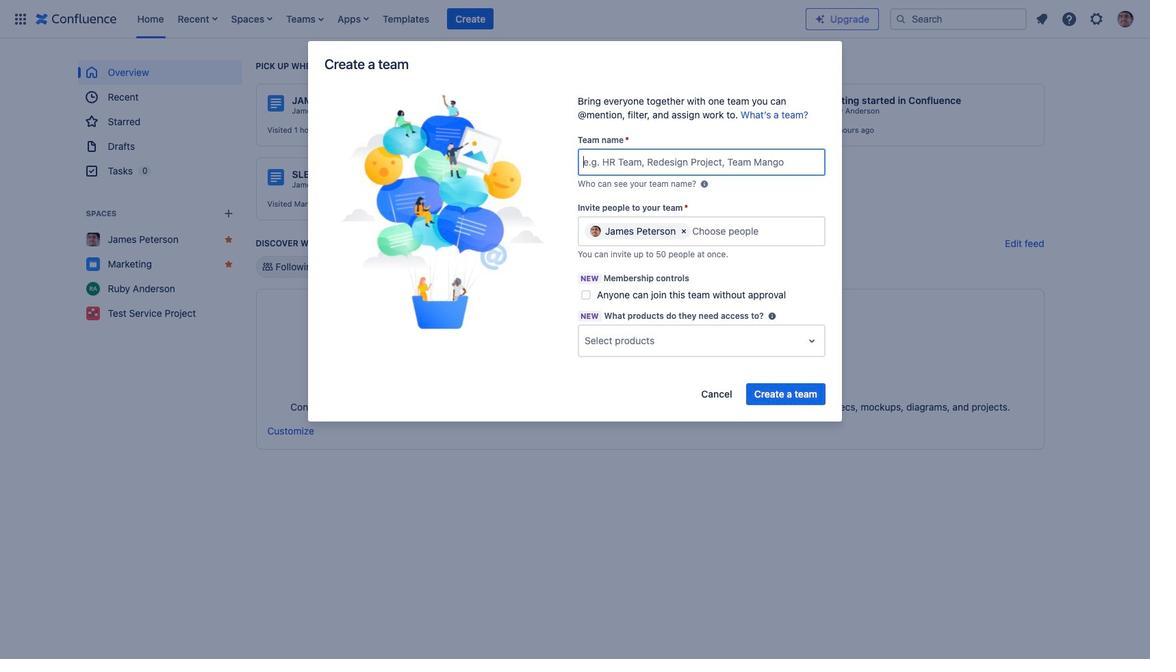 Task type: locate. For each thing, give the bounding box(es) containing it.
Choose people text field
[[693, 225, 777, 238]]

create a team element
[[325, 95, 561, 333]]

e.g. HR Team, Redesign Project, Team Mango field
[[579, 150, 825, 175]]

banner
[[0, 0, 1151, 38]]

:wave: image
[[801, 96, 817, 112], [801, 96, 817, 112]]

unstar this space image
[[223, 234, 234, 245], [223, 259, 234, 270]]

2 horizontal spatial list item
[[447, 8, 494, 30]]

1 horizontal spatial list
[[1030, 7, 1142, 31]]

1 vertical spatial unstar this space image
[[223, 259, 234, 270]]

1 unstar this space image from the top
[[223, 234, 234, 245]]

None search field
[[890, 8, 1027, 30]]

list item
[[174, 0, 222, 38], [282, 0, 328, 38], [447, 8, 494, 30]]

select from this list of atlassian products used by your organization. the addition of any new licenses may affect billing.{br}if you're not an admin, your product requests will be sent to one for approval.{br}access to these products will not be automatically granted for future members added to this team. image
[[767, 311, 778, 322]]

confluence image
[[36, 11, 117, 27], [36, 11, 117, 27]]

1 horizontal spatial list item
[[282, 0, 328, 38]]

search image
[[896, 13, 907, 24]]

Search field
[[890, 8, 1027, 30]]

premium image
[[815, 13, 826, 24]]

group
[[78, 60, 242, 184]]

list
[[130, 0, 806, 38], [1030, 7, 1142, 31]]

0 vertical spatial unstar this space image
[[223, 234, 234, 245]]



Task type: vqa. For each thing, say whether or not it's contained in the screenshot.
Jira Software image
no



Task type: describe. For each thing, give the bounding box(es) containing it.
list item inside list
[[447, 8, 494, 30]]

create a space image
[[220, 205, 237, 222]]

0 horizontal spatial list
[[130, 0, 806, 38]]

global element
[[8, 0, 806, 38]]

2 unstar this space image from the top
[[223, 259, 234, 270]]

clear image
[[679, 226, 690, 237]]

create a team image
[[340, 95, 546, 329]]

settings icon image
[[1089, 11, 1105, 27]]

open image
[[804, 333, 821, 349]]

your team name is visible to anyone in your organisation. it may be visible on work shared outside your organisation. image
[[699, 179, 710, 190]]

0 horizontal spatial list item
[[174, 0, 222, 38]]



